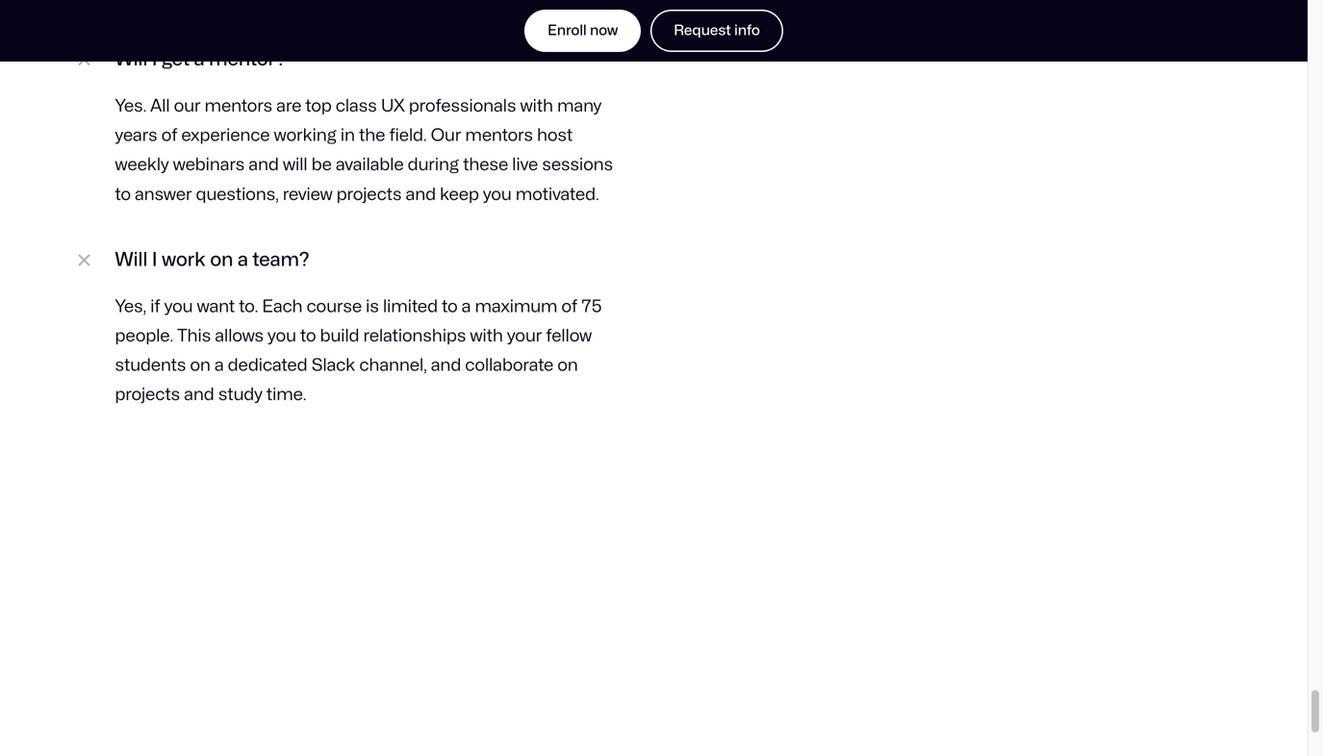 Task type: describe. For each thing, give the bounding box(es) containing it.
i for get
[[152, 50, 158, 69]]

1 horizontal spatial you
[[268, 328, 296, 345]]

1 vertical spatial to
[[442, 298, 458, 315]]

1 vertical spatial mentors
[[466, 127, 533, 144]]

yes, if you want to. each course is limited to a maximum of 75 people. this allows you to build relationships with your fellow students on a dedicated slack channel, and collaborate on projects and study time.
[[115, 298, 606, 404]]

answer
[[135, 186, 192, 203]]

of for will i get a mentor?
[[161, 127, 178, 144]]

sessions
[[542, 157, 613, 173]]

request info
[[674, 24, 761, 38]]

course
[[307, 298, 362, 315]]

to inside yes. all our mentors are top class ux professionals with many years of experience working in the field. our mentors host weekly webinars and will be available during these live sessions to answer questions, review projects and keep you motivated.
[[115, 186, 131, 203]]

with inside yes. all our mentors are top class ux professionals with many years of experience working in the field. our mentors host weekly webinars and will be available during these live sessions to answer questions, review projects and keep you motivated.
[[521, 98, 554, 115]]

slack
[[312, 357, 356, 374]]

on down this
[[190, 357, 211, 374]]

yes. all our mentors are top class ux professionals with many years of experience working in the field. our mentors host weekly webinars and will be available during these live sessions to answer questions, review projects and keep you motivated.
[[115, 98, 617, 203]]

channel,
[[360, 357, 427, 374]]

on down 'fellow'
[[558, 357, 578, 374]]

and down during
[[406, 186, 436, 203]]

in
[[341, 127, 355, 144]]

is
[[366, 298, 379, 315]]

and left will
[[249, 157, 279, 173]]

you inside yes. all our mentors are top class ux professionals with many years of experience working in the field. our mentors host weekly webinars and will be available during these live sessions to answer questions, review projects and keep you motivated.
[[483, 186, 512, 203]]

allows
[[215, 328, 264, 345]]

years
[[115, 127, 158, 144]]

mentor?
[[209, 50, 286, 69]]

your
[[507, 328, 542, 345]]

and left study
[[184, 387, 214, 404]]

request
[[674, 24, 732, 38]]

collaborate
[[465, 357, 554, 374]]

of for will i work on a team?
[[562, 298, 578, 315]]

75
[[582, 298, 602, 315]]

each
[[262, 298, 303, 315]]

host
[[537, 127, 573, 144]]

work
[[162, 251, 206, 269]]

all
[[150, 98, 170, 115]]

people.
[[115, 328, 173, 345]]

study
[[218, 387, 263, 404]]

yes,
[[115, 298, 146, 315]]

will i get a mentor?
[[115, 50, 286, 69]]

a right get
[[194, 50, 205, 69]]

info
[[735, 24, 761, 38]]

a left 'team?'
[[238, 251, 248, 269]]

the
[[359, 127, 385, 144]]

our
[[431, 127, 462, 144]]

limited
[[383, 298, 438, 315]]

our
[[174, 98, 201, 115]]

webinars
[[173, 157, 245, 173]]

working
[[274, 127, 337, 144]]

a down allows
[[215, 357, 224, 374]]

live
[[513, 157, 538, 173]]

will
[[283, 157, 308, 173]]



Task type: vqa. For each thing, say whether or not it's contained in the screenshot.
the 'Work' link
no



Task type: locate. For each thing, give the bounding box(es) containing it.
0 horizontal spatial to
[[115, 186, 131, 203]]

you down each
[[268, 328, 296, 345]]

questions,
[[196, 186, 279, 203]]

enroll
[[548, 24, 587, 38]]

will for will i get a mentor?
[[115, 50, 148, 69]]

mentors
[[205, 98, 273, 115], [466, 127, 533, 144]]

want
[[197, 298, 235, 315]]

0 horizontal spatial projects
[[115, 387, 180, 404]]

will up yes,
[[115, 251, 148, 269]]

experience
[[182, 127, 270, 144]]

1 horizontal spatial mentors
[[466, 127, 533, 144]]

0 vertical spatial mentors
[[205, 98, 273, 115]]

0 vertical spatial of
[[161, 127, 178, 144]]

0 vertical spatial with
[[521, 98, 554, 115]]

projects down students at the left
[[115, 387, 180, 404]]

0 vertical spatial to
[[115, 186, 131, 203]]

i left work on the left of the page
[[152, 251, 158, 269]]

with up collaborate
[[470, 328, 503, 345]]

a left maximum
[[462, 298, 471, 315]]

1 horizontal spatial with
[[521, 98, 554, 115]]

1 horizontal spatial of
[[562, 298, 578, 315]]

1 vertical spatial with
[[470, 328, 503, 345]]

ux
[[381, 98, 405, 115]]

2 horizontal spatial to
[[442, 298, 458, 315]]

maximum
[[475, 298, 558, 315]]

available
[[336, 157, 404, 173]]

you
[[483, 186, 512, 203], [164, 298, 193, 315], [268, 328, 296, 345]]

relationships
[[364, 328, 466, 345]]

0 horizontal spatial of
[[161, 127, 178, 144]]

motivated.
[[516, 186, 600, 203]]

1 horizontal spatial to
[[300, 328, 316, 345]]

review
[[283, 186, 333, 203]]

dedicated
[[228, 357, 308, 374]]

professionals
[[409, 98, 517, 115]]

enroll now
[[548, 24, 618, 38]]

with
[[521, 98, 554, 115], [470, 328, 503, 345]]

2 vertical spatial you
[[268, 328, 296, 345]]

2 vertical spatial to
[[300, 328, 316, 345]]

of down "all"
[[161, 127, 178, 144]]

if
[[150, 298, 160, 315]]

students
[[115, 357, 186, 374]]

mentors up experience
[[205, 98, 273, 115]]

2 will from the top
[[115, 251, 148, 269]]

projects down available
[[337, 186, 402, 203]]

build
[[320, 328, 360, 345]]

top
[[306, 98, 332, 115]]

0 vertical spatial projects
[[337, 186, 402, 203]]

field.
[[389, 127, 427, 144]]

to.
[[239, 298, 258, 315]]

will i work on a team?
[[115, 251, 310, 269]]

to left build
[[300, 328, 316, 345]]

2 horizontal spatial you
[[483, 186, 512, 203]]

i for work
[[152, 251, 158, 269]]

projects inside yes. all our mentors are top class ux professionals with many years of experience working in the field. our mentors host weekly webinars and will be available during these live sessions to answer questions, review projects and keep you motivated.
[[337, 186, 402, 203]]

will for will i work on a team?
[[115, 251, 148, 269]]

of inside yes. all our mentors are top class ux professionals with many years of experience working in the field. our mentors host weekly webinars and will be available during these live sessions to answer questions, review projects and keep you motivated.
[[161, 127, 178, 144]]

a
[[194, 50, 205, 69], [238, 251, 248, 269], [462, 298, 471, 315], [215, 357, 224, 374]]

with up host
[[521, 98, 554, 115]]

1 vertical spatial will
[[115, 251, 148, 269]]

projects
[[337, 186, 402, 203], [115, 387, 180, 404]]

be
[[312, 157, 332, 173]]

to right limited
[[442, 298, 458, 315]]

and down relationships
[[431, 357, 461, 374]]

team?
[[253, 251, 310, 269]]

will
[[115, 50, 148, 69], [115, 251, 148, 269]]

footer
[[0, 602, 1323, 757]]

to
[[115, 186, 131, 203], [442, 298, 458, 315], [300, 328, 316, 345]]

i left get
[[152, 50, 158, 69]]

enroll now link
[[525, 10, 641, 52]]

1 vertical spatial of
[[562, 298, 578, 315]]

you down these
[[483, 186, 512, 203]]

keep
[[440, 186, 479, 203]]

0 horizontal spatial mentors
[[205, 98, 273, 115]]

on
[[210, 251, 233, 269], [190, 357, 211, 374], [558, 357, 578, 374]]

i
[[152, 50, 158, 69], [152, 251, 158, 269]]

class
[[336, 98, 377, 115]]

1 vertical spatial you
[[164, 298, 193, 315]]

with inside yes, if you want to. each course is limited to a maximum of 75 people. this allows you to build relationships with your fellow students on a dedicated slack channel, and collaborate on projects and study time.
[[470, 328, 503, 345]]

0 vertical spatial i
[[152, 50, 158, 69]]

time.
[[267, 387, 307, 404]]

1 horizontal spatial projects
[[337, 186, 402, 203]]

1 vertical spatial projects
[[115, 387, 180, 404]]

to down weekly at the left top of page
[[115, 186, 131, 203]]

of left the 75
[[562, 298, 578, 315]]

these
[[463, 157, 509, 173]]

and
[[249, 157, 279, 173], [406, 186, 436, 203], [431, 357, 461, 374], [184, 387, 214, 404]]

will left get
[[115, 50, 148, 69]]

fellow
[[546, 328, 592, 345]]

of inside yes, if you want to. each course is limited to a maximum of 75 people. this allows you to build relationships with your fellow students on a dedicated slack channel, and collaborate on projects and study time.
[[562, 298, 578, 315]]

during
[[408, 157, 459, 173]]

mentors up these
[[466, 127, 533, 144]]

1 will from the top
[[115, 50, 148, 69]]

are
[[277, 98, 302, 115]]

0 vertical spatial you
[[483, 186, 512, 203]]

0 horizontal spatial you
[[164, 298, 193, 315]]

weekly
[[115, 157, 169, 173]]

now
[[590, 24, 618, 38]]

of
[[161, 127, 178, 144], [562, 298, 578, 315]]

1 i from the top
[[152, 50, 158, 69]]

0 horizontal spatial with
[[470, 328, 503, 345]]

projects inside yes, if you want to. each course is limited to a maximum of 75 people. this allows you to build relationships with your fellow students on a dedicated slack channel, and collaborate on projects and study time.
[[115, 387, 180, 404]]

get
[[162, 50, 190, 69]]

1 vertical spatial i
[[152, 251, 158, 269]]

you right 'if'
[[164, 298, 193, 315]]

this
[[177, 328, 211, 345]]

many
[[558, 98, 602, 115]]

2 i from the top
[[152, 251, 158, 269]]

yes.
[[115, 98, 147, 115]]

0 vertical spatial will
[[115, 50, 148, 69]]

on right work on the left of the page
[[210, 251, 233, 269]]



